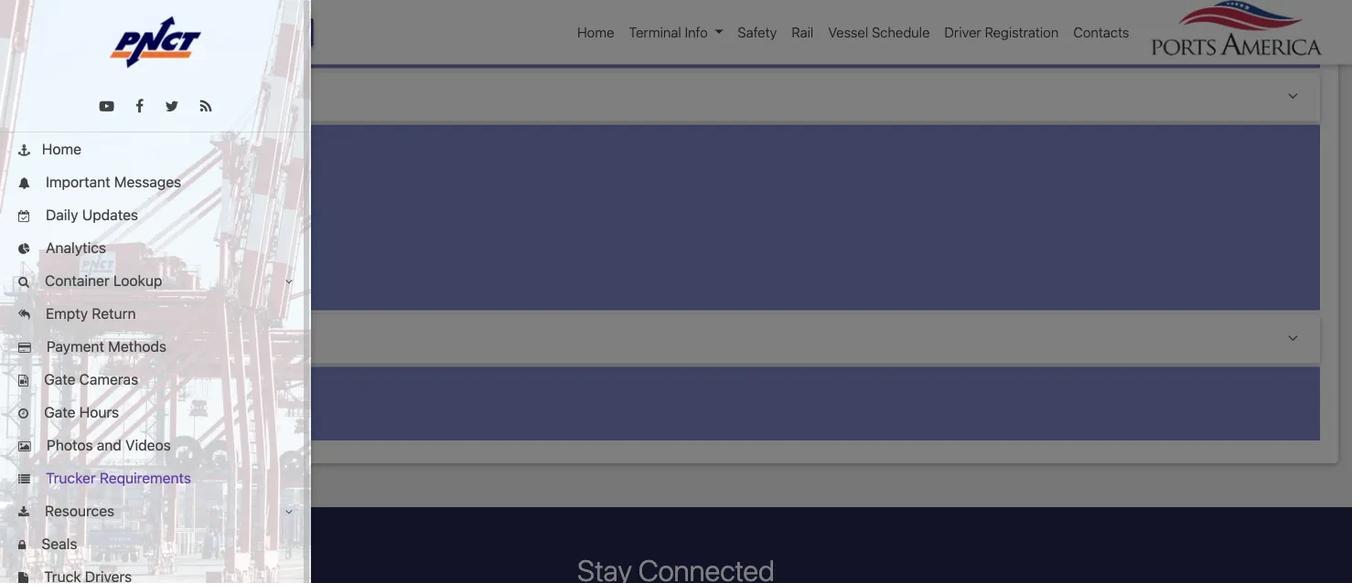 Task type: vqa. For each thing, say whether or not it's contained in the screenshot.
"Calcutta"
no



Task type: describe. For each thing, give the bounding box(es) containing it.
type
[[264, 169, 290, 185]]

messages
[[114, 173, 181, 191]]

safety
[[738, 24, 777, 40]]

(length/height) inside receive empty: tab panel
[[140, 389, 234, 405]]

empty
[[46, 305, 88, 322]]

list image
[[18, 474, 30, 486]]

angle down image inside container lookup link
[[285, 276, 293, 288]]

trucker
[[46, 470, 96, 487]]

commodity
[[93, 259, 162, 274]]

export(s):
[[114, 87, 185, 106]]

receive empty: link
[[54, 330, 1298, 349]]

quick links
[[18, 24, 90, 40]]

driver registration
[[944, 24, 1059, 40]]

proper
[[50, 191, 90, 207]]

of inside import delivery: tab panel
[[107, 16, 120, 32]]

bell image
[[18, 178, 30, 190]]

gate for gate cameras
[[44, 371, 75, 388]]

and up trucker requirements on the left
[[97, 437, 122, 454]]

payment methods
[[43, 338, 166, 355]]

search image
[[18, 277, 29, 288]]

and inside receive empty: tab panel
[[238, 389, 260, 405]]

file movie o image
[[18, 376, 28, 387]]

and up documentation
[[238, 169, 260, 185]]

vessel
[[828, 24, 868, 40]]

receive for receive export(s):
[[54, 87, 110, 106]]

angle down image inside receive empty: link
[[1288, 330, 1298, 346]]

cameras
[[79, 371, 138, 388]]

empty:
[[114, 330, 165, 349]]

analytics link
[[0, 231, 311, 264]]

size inside export booking number container size (length/height) and type proper hazardous cargo documentation titles of cars over dimensional measurements reefer commodity and temperature
[[112, 169, 137, 185]]

credit card image
[[18, 343, 31, 354]]

methods
[[108, 338, 166, 355]]

hazardous
[[94, 191, 158, 207]]

import delivery: tab panel
[[32, 0, 1320, 72]]

container for container size (length/height) and type
[[50, 389, 109, 405]]

size inside receive empty: tab panel
[[112, 389, 137, 405]]

videos
[[125, 437, 171, 454]]

driver registration link
[[937, 15, 1066, 50]]

daily updates
[[42, 206, 138, 224]]

cargo
[[162, 191, 198, 207]]

reefer
[[50, 259, 89, 274]]

cars
[[102, 214, 127, 229]]

gate hours
[[40, 404, 119, 421]]

clock o image
[[18, 408, 28, 420]]

links
[[58, 24, 90, 40]]

youtube play image
[[99, 99, 114, 114]]

trucker requirements link
[[0, 462, 311, 495]]

photos and videos link
[[0, 429, 311, 462]]

documentation
[[201, 191, 293, 207]]

download image
[[18, 507, 29, 519]]

rail link
[[784, 15, 821, 50]]

number inside export booking number container size (length/height) and type proper hazardous cargo documentation titles of cars over dimensional measurements reefer commodity and temperature
[[145, 147, 193, 162]]

contacts
[[1073, 24, 1129, 40]]

1 vertical spatial home
[[42, 140, 81, 158]]

(length/height) inside export booking number container size (length/height) and type proper hazardous cargo documentation titles of cars over dimensional measurements reefer commodity and temperature
[[140, 169, 234, 185]]

temperature
[[191, 259, 267, 274]]

schedule
[[872, 24, 930, 40]]

pie chart image
[[18, 244, 30, 256]]

vessel schedule
[[828, 24, 930, 40]]

resources link
[[0, 495, 311, 528]]

lookup
[[113, 272, 162, 290]]

gate cameras link
[[0, 363, 311, 396]]

registration
[[985, 24, 1059, 40]]

container size (length/height) and type
[[50, 389, 293, 405]]

rail
[[792, 24, 814, 40]]

angle down image inside receive export(s): link
[[1288, 87, 1298, 104]]

empty return link
[[0, 297, 311, 330]]

bill
[[87, 16, 104, 32]]

reply all image
[[18, 310, 30, 321]]



Task type: locate. For each thing, give the bounding box(es) containing it.
0 horizontal spatial angle down image
[[285, 507, 293, 519]]

quick
[[18, 24, 54, 40]]

angle down image inside 'resources' link
[[285, 507, 293, 519]]

1 (length/height) from the top
[[140, 169, 234, 185]]

payment methods link
[[0, 330, 311, 363]]

2 gate from the top
[[44, 404, 75, 421]]

1 vertical spatial number
[[145, 147, 193, 162]]

and
[[238, 169, 260, 185], [165, 259, 188, 274], [238, 389, 260, 405], [97, 437, 122, 454]]

bill of lading number
[[87, 16, 215, 32]]

(length/height) up photos and videos link
[[140, 389, 234, 405]]

1 vertical spatial angle down image
[[285, 276, 293, 288]]

tab list containing receive export(s):
[[32, 0, 1320, 446]]

safety link
[[730, 15, 784, 50]]

daily
[[46, 206, 78, 224]]

size down cameras
[[112, 389, 137, 405]]

gate cameras
[[40, 371, 138, 388]]

over
[[50, 236, 79, 252]]

booking
[[93, 147, 141, 162]]

hours
[[79, 404, 119, 421]]

measurements
[[159, 236, 247, 252]]

container for container lookup
[[45, 272, 109, 290]]

contacts link
[[1066, 15, 1137, 50]]

number right lading
[[167, 16, 215, 32]]

container
[[50, 169, 109, 185], [45, 272, 109, 290], [50, 389, 109, 405]]

container lookup link
[[0, 264, 311, 297]]

analytics
[[42, 239, 106, 257]]

1 vertical spatial angle down image
[[285, 507, 293, 519]]

container lookup
[[41, 272, 162, 290]]

receive left facebook image
[[54, 87, 110, 106]]

calendar check o image
[[18, 211, 30, 223]]

size
[[112, 169, 137, 185], [112, 389, 137, 405]]

gate down the payment
[[44, 371, 75, 388]]

0 vertical spatial number
[[167, 16, 215, 32]]

of left cars on the left of the page
[[86, 214, 98, 229]]

2 vertical spatial container
[[50, 389, 109, 405]]

receive export(s): tab panel
[[32, 125, 1320, 314]]

angle down image
[[1288, 87, 1298, 104], [285, 276, 293, 288]]

of right bill
[[107, 16, 120, 32]]

facebook image
[[135, 99, 144, 114]]

receive down empty return
[[54, 330, 110, 349]]

resources
[[41, 503, 114, 520]]

receive
[[54, 87, 110, 106], [54, 330, 110, 349]]

type
[[264, 389, 293, 405]]

lock image
[[18, 540, 26, 552]]

2 (length/height) from the top
[[140, 389, 234, 405]]

1 vertical spatial home link
[[0, 133, 311, 166]]

photos
[[47, 437, 93, 454]]

of
[[107, 16, 120, 32], [86, 214, 98, 229]]

1 vertical spatial size
[[112, 389, 137, 405]]

and down the 'measurements' at the top left of the page
[[165, 259, 188, 274]]

1 horizontal spatial angle down image
[[1288, 87, 1298, 104]]

0 horizontal spatial angle down image
[[285, 276, 293, 288]]

angle down image
[[1288, 330, 1298, 346], [285, 507, 293, 519]]

seals link
[[0, 528, 311, 561]]

(length/height)
[[140, 169, 234, 185], [140, 389, 234, 405]]

of inside export booking number container size (length/height) and type proper hazardous cargo documentation titles of cars over dimensional measurements reefer commodity and temperature
[[86, 214, 98, 229]]

vessel schedule link
[[821, 15, 937, 50]]

container down gate cameras
[[50, 389, 109, 405]]

dimensional
[[82, 236, 155, 252]]

0 vertical spatial angle down image
[[1288, 87, 1298, 104]]

updates
[[82, 206, 138, 224]]

0 vertical spatial gate
[[44, 371, 75, 388]]

number up important messages link
[[145, 147, 193, 162]]

daily updates link
[[0, 199, 311, 231]]

gate for gate hours
[[44, 404, 75, 421]]

container inside receive empty: tab panel
[[50, 389, 109, 405]]

twitter image
[[165, 99, 179, 114]]

(length/height) up 'cargo'
[[140, 169, 234, 185]]

return
[[92, 305, 136, 322]]

titles
[[50, 214, 83, 229]]

0 vertical spatial of
[[107, 16, 120, 32]]

home link for safety link
[[570, 15, 622, 50]]

seals
[[38, 536, 77, 553]]

0 vertical spatial home link
[[570, 15, 622, 50]]

trucker requirements
[[42, 470, 191, 487]]

0 vertical spatial receive
[[54, 87, 110, 106]]

container inside export booking number container size (length/height) and type proper hazardous cargo documentation titles of cars over dimensional measurements reefer commodity and temperature
[[50, 169, 109, 185]]

0 horizontal spatial home link
[[0, 133, 311, 166]]

tab list
[[32, 0, 1320, 446]]

gate
[[44, 371, 75, 388], [44, 404, 75, 421]]

0 horizontal spatial of
[[86, 214, 98, 229]]

1 horizontal spatial of
[[107, 16, 120, 32]]

2 size from the top
[[112, 389, 137, 405]]

rss image
[[200, 99, 212, 114]]

1 gate from the top
[[44, 371, 75, 388]]

gate up photos
[[44, 404, 75, 421]]

1 receive from the top
[[54, 87, 110, 106]]

1 vertical spatial gate
[[44, 404, 75, 421]]

number
[[167, 16, 215, 32], [145, 147, 193, 162]]

export booking number container size (length/height) and type proper hazardous cargo documentation titles of cars over dimensional measurements reefer commodity and temperature
[[50, 147, 293, 274]]

receive for receive empty:
[[54, 330, 110, 349]]

payment
[[47, 338, 104, 355]]

photo image
[[18, 441, 31, 453]]

0 vertical spatial angle down image
[[1288, 330, 1298, 346]]

receive export(s): link
[[54, 87, 1298, 107]]

container inside container lookup link
[[45, 272, 109, 290]]

1 vertical spatial (length/height)
[[140, 389, 234, 405]]

gate hours link
[[0, 396, 311, 429]]

1 vertical spatial container
[[45, 272, 109, 290]]

0 vertical spatial size
[[112, 169, 137, 185]]

container up proper
[[50, 169, 109, 185]]

file image
[[18, 573, 28, 584]]

1 horizontal spatial home link
[[570, 15, 622, 50]]

important messages
[[42, 173, 181, 191]]

lading
[[123, 16, 163, 32]]

important messages link
[[0, 166, 311, 199]]

receive empty: tab panel
[[32, 367, 1320, 445]]

number inside import delivery: tab panel
[[167, 16, 215, 32]]

0 horizontal spatial home
[[42, 140, 81, 158]]

anchor image
[[18, 145, 30, 157]]

receive export(s):
[[54, 87, 185, 106]]

0 vertical spatial (length/height)
[[140, 169, 234, 185]]

empty return
[[42, 305, 136, 322]]

container down analytics at left
[[45, 272, 109, 290]]

important
[[46, 173, 110, 191]]

and left type at the left
[[238, 389, 260, 405]]

photos and videos
[[43, 437, 171, 454]]

requirements
[[100, 470, 191, 487]]

receive empty:
[[54, 330, 165, 349]]

0 vertical spatial home
[[577, 24, 614, 40]]

2 receive from the top
[[54, 330, 110, 349]]

quick links link
[[18, 22, 102, 42]]

1 size from the top
[[112, 169, 137, 185]]

export
[[50, 147, 89, 162]]

home link for daily updates 'link'
[[0, 133, 311, 166]]

home link
[[570, 15, 622, 50], [0, 133, 311, 166]]

size up hazardous
[[112, 169, 137, 185]]

0 vertical spatial container
[[50, 169, 109, 185]]

driver
[[944, 24, 981, 40]]

1 vertical spatial of
[[86, 214, 98, 229]]

1 horizontal spatial angle down image
[[1288, 330, 1298, 346]]

1 vertical spatial receive
[[54, 330, 110, 349]]

home
[[577, 24, 614, 40], [42, 140, 81, 158]]

1 horizontal spatial home
[[577, 24, 614, 40]]



